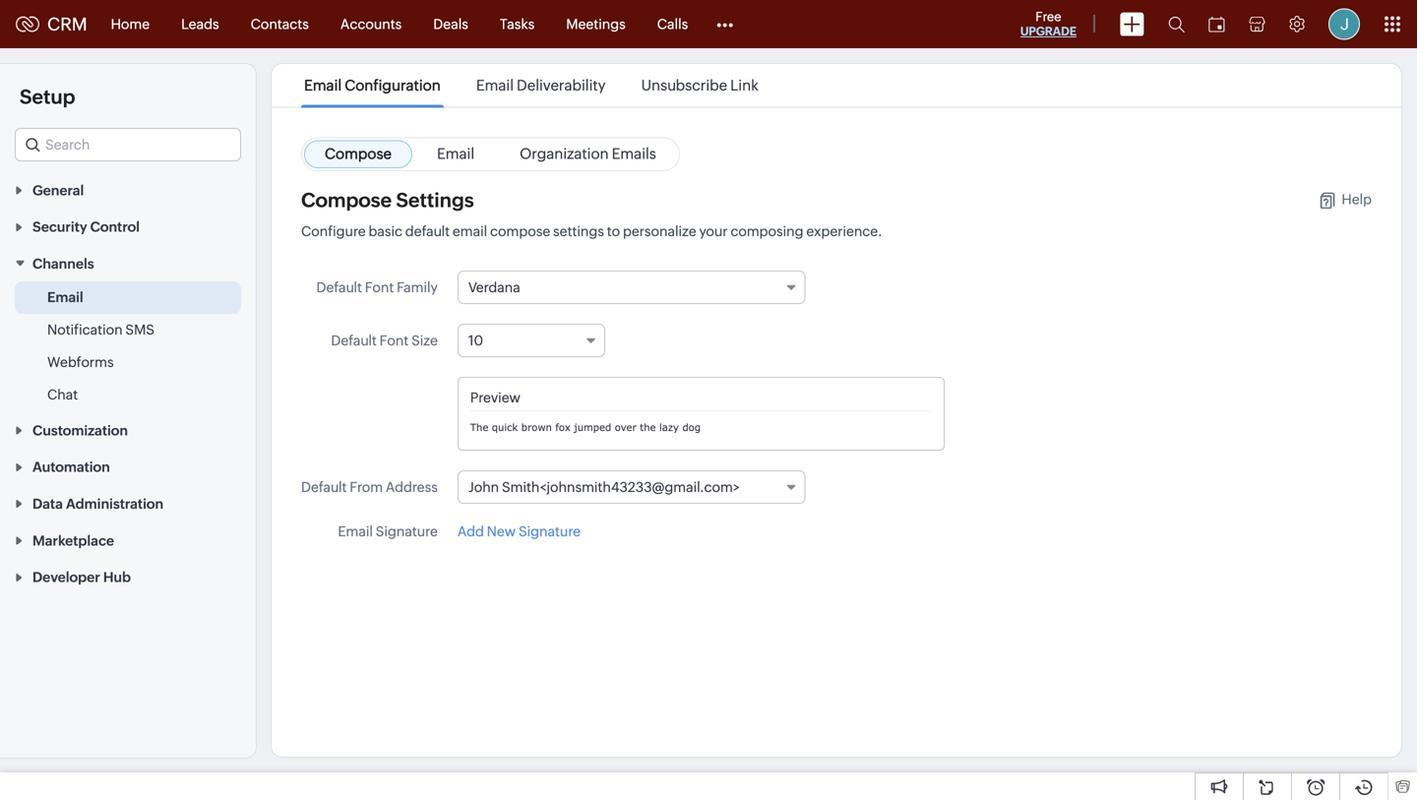 Task type: vqa. For each thing, say whether or not it's contained in the screenshot.
Leads at the left top of the page
yes



Task type: locate. For each thing, give the bounding box(es) containing it.
dog
[[683, 421, 701, 433]]

emails
[[612, 145, 656, 162]]

email for email signature
[[338, 524, 373, 539]]

email signature
[[338, 524, 438, 539]]

security control button
[[0, 208, 256, 245]]

fox
[[555, 421, 571, 433]]

compose for compose settings
[[301, 189, 392, 212]]

composing
[[731, 223, 804, 239]]

meetings link
[[550, 0, 641, 48]]

email deliverability
[[476, 77, 606, 94]]

notification
[[47, 322, 123, 338]]

compose inside the compose link
[[325, 145, 392, 162]]

font left family
[[365, 280, 394, 295]]

font
[[365, 280, 394, 295], [380, 333, 409, 348]]

default down default font family
[[331, 333, 377, 348]]

1 vertical spatial default
[[331, 333, 377, 348]]

john
[[468, 479, 499, 495]]

the
[[640, 421, 656, 433]]

contacts
[[251, 16, 309, 32]]

0 vertical spatial font
[[365, 280, 394, 295]]

experience.
[[806, 223, 883, 239]]

compose up "compose settings"
[[325, 145, 392, 162]]

developer hub
[[32, 570, 131, 585]]

compose link
[[304, 140, 412, 168]]

email for email configuration
[[304, 77, 342, 94]]

unsubscribe link
[[641, 77, 759, 94]]

email for email deliverability
[[476, 77, 514, 94]]

meetings
[[566, 16, 626, 32]]

1 signature from the left
[[376, 524, 438, 539]]

tasks link
[[484, 0, 550, 48]]

email
[[304, 77, 342, 94], [476, 77, 514, 94], [437, 145, 475, 162], [47, 289, 83, 305], [338, 524, 373, 539]]

accounts
[[340, 16, 402, 32]]

email link up settings
[[416, 140, 495, 168]]

0 horizontal spatial email link
[[47, 287, 83, 307]]

configuration
[[345, 77, 441, 94]]

create menu element
[[1108, 0, 1156, 48]]

default
[[405, 223, 450, 239]]

signature
[[376, 524, 438, 539], [519, 524, 581, 539]]

Other Modules field
[[704, 8, 746, 40]]

email link down the channels
[[47, 287, 83, 307]]

size
[[411, 333, 438, 348]]

email link
[[416, 140, 495, 168], [47, 287, 83, 307]]

leads link
[[165, 0, 235, 48]]

1 horizontal spatial email link
[[416, 140, 495, 168]]

signature down 'address'
[[376, 524, 438, 539]]

email down from
[[338, 524, 373, 539]]

1 horizontal spatial signature
[[519, 524, 581, 539]]

free
[[1036, 9, 1062, 24]]

email left 'configuration'
[[304, 77, 342, 94]]

add
[[458, 524, 484, 539]]

0 vertical spatial default
[[316, 280, 362, 295]]

profile image
[[1329, 8, 1360, 40]]

1 vertical spatial font
[[380, 333, 409, 348]]

1 vertical spatial compose
[[301, 189, 392, 212]]

tasks
[[500, 16, 535, 32]]

home link
[[95, 0, 165, 48]]

compose for compose
[[325, 145, 392, 162]]

settings
[[396, 189, 474, 212]]

automation button
[[0, 448, 256, 485]]

developer hub button
[[0, 558, 256, 595]]

email down tasks link
[[476, 77, 514, 94]]

font left 'size'
[[380, 333, 409, 348]]

0 horizontal spatial signature
[[376, 524, 438, 539]]

compose
[[325, 145, 392, 162], [301, 189, 392, 212]]

2 vertical spatial default
[[301, 479, 347, 495]]

your
[[699, 223, 728, 239]]

over
[[615, 421, 637, 433]]

1 vertical spatial email link
[[47, 287, 83, 307]]

channels region
[[0, 281, 256, 411]]

contacts link
[[235, 0, 325, 48]]

deals
[[433, 16, 468, 32]]

email down the channels
[[47, 289, 83, 305]]

list
[[286, 64, 777, 107]]

compose up configure on the left of the page
[[301, 189, 392, 212]]

email inside channels region
[[47, 289, 83, 305]]

address
[[386, 479, 438, 495]]

None field
[[15, 128, 241, 161]]

basic
[[369, 223, 403, 239]]

email
[[453, 223, 487, 239]]

family
[[397, 280, 438, 295]]

Verdana field
[[458, 271, 806, 304]]

accounts link
[[325, 0, 418, 48]]

deals link
[[418, 0, 484, 48]]

default
[[316, 280, 362, 295], [331, 333, 377, 348], [301, 479, 347, 495]]

organization
[[520, 145, 609, 162]]

brown
[[521, 421, 552, 433]]

verdana
[[468, 280, 520, 295]]

customization button
[[0, 411, 256, 448]]

signature right the new
[[519, 524, 581, 539]]

default down configure on the left of the page
[[316, 280, 362, 295]]

0 vertical spatial compose
[[325, 145, 392, 162]]

security control
[[32, 219, 140, 235]]

jumped
[[574, 421, 611, 433]]

chat
[[47, 387, 78, 403]]

search image
[[1168, 16, 1185, 32]]

data administration button
[[0, 485, 256, 522]]

security
[[32, 219, 87, 235]]

create menu image
[[1120, 12, 1145, 36]]

default from address
[[301, 479, 438, 495]]

default left from
[[301, 479, 347, 495]]

the
[[470, 421, 488, 433]]



Task type: describe. For each thing, give the bounding box(es) containing it.
leads
[[181, 16, 219, 32]]

control
[[90, 219, 140, 235]]

general
[[32, 182, 84, 198]]

smith<johnsmith43233@gmail.com>
[[502, 479, 740, 495]]

to
[[607, 223, 620, 239]]

automation
[[32, 459, 110, 475]]

help
[[1342, 191, 1372, 207]]

webforms
[[47, 354, 114, 370]]

hub
[[103, 570, 131, 585]]

compose settings
[[301, 189, 474, 212]]

profile element
[[1317, 0, 1372, 48]]

10
[[468, 333, 483, 348]]

personalize
[[623, 223, 696, 239]]

setup
[[20, 86, 75, 108]]

chat link
[[47, 385, 78, 405]]

John Smith<johnsmith43233@gmail.com> field
[[458, 470, 806, 504]]

calls link
[[641, 0, 704, 48]]

email up settings
[[437, 145, 475, 162]]

email configuration
[[304, 77, 441, 94]]

channels button
[[0, 245, 256, 281]]

add new signature
[[458, 524, 581, 539]]

calls
[[657, 16, 688, 32]]

default for default font family
[[316, 280, 362, 295]]

free upgrade
[[1020, 9, 1077, 38]]

data administration
[[32, 496, 163, 512]]

2 signature from the left
[[519, 524, 581, 539]]

administration
[[66, 496, 163, 512]]

font for family
[[365, 280, 394, 295]]

upgrade
[[1020, 25, 1077, 38]]

deliverability
[[517, 77, 606, 94]]

customization
[[32, 423, 128, 438]]

0 vertical spatial email link
[[416, 140, 495, 168]]

the quick brown fox jumped over the lazy dog
[[470, 421, 701, 433]]

crm link
[[16, 14, 87, 34]]

crm
[[47, 14, 87, 34]]

organization emails link
[[499, 140, 677, 168]]

channels
[[32, 256, 94, 272]]

unsubscribe link link
[[638, 77, 762, 94]]

marketplace
[[32, 533, 114, 549]]

logo image
[[16, 16, 39, 32]]

developer
[[32, 570, 100, 585]]

default font family
[[316, 280, 438, 295]]

font for size
[[380, 333, 409, 348]]

link
[[730, 77, 759, 94]]

default for default from address
[[301, 479, 347, 495]]

data
[[32, 496, 63, 512]]

default for default font size
[[331, 333, 377, 348]]

notification sms link
[[47, 320, 155, 340]]

configure
[[301, 223, 366, 239]]

unsubscribe
[[641, 77, 727, 94]]

webforms link
[[47, 352, 114, 372]]

john smith<johnsmith43233@gmail.com>
[[468, 479, 740, 495]]

notification sms
[[47, 322, 155, 338]]

email configuration link
[[301, 77, 444, 94]]

compose
[[490, 223, 550, 239]]

lazy
[[659, 421, 679, 433]]

configure basic default email compose settings to personalize your composing experience.
[[301, 223, 883, 239]]

organization emails
[[520, 145, 656, 162]]

marketplace button
[[0, 522, 256, 558]]

quick
[[492, 421, 518, 433]]

general button
[[0, 171, 256, 208]]

calendar image
[[1209, 16, 1225, 32]]

search element
[[1156, 0, 1197, 48]]

Search text field
[[16, 129, 240, 160]]

default font size
[[331, 333, 438, 348]]

10 field
[[458, 324, 605, 357]]

from
[[350, 479, 383, 495]]

sms
[[125, 322, 155, 338]]

home
[[111, 16, 150, 32]]

email deliverability link
[[473, 77, 609, 94]]

list containing email configuration
[[286, 64, 777, 107]]



